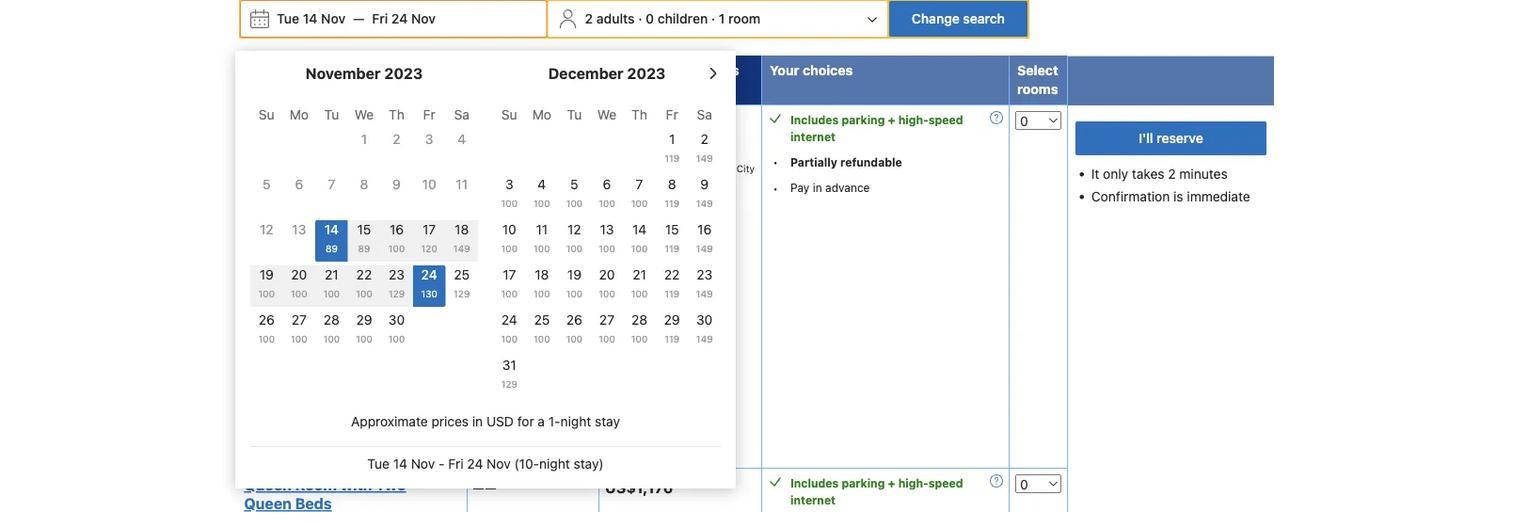 Task type: vqa. For each thing, say whether or not it's contained in the screenshot.


Task type: locate. For each thing, give the bounding box(es) containing it.
1 21 from the left
[[325, 267, 339, 282]]

1 horizontal spatial 5
[[571, 176, 579, 192]]

13 for 13
[[292, 221, 306, 237]]

18 right '17 120'
[[455, 221, 469, 237]]

1 for 1
[[361, 131, 367, 147]]

1 19 100 from the left
[[258, 267, 275, 299]]

2 20 100 from the left
[[599, 267, 615, 299]]

parking for more details on meals and payment options icon
[[842, 113, 885, 126]]

2 27 100 from the left
[[599, 312, 615, 344]]

sa up '2 149'
[[697, 107, 712, 122]]

tax,
[[695, 162, 713, 174]]

100 inside 27 december 2023 checkbox
[[599, 333, 615, 344]]

1 horizontal spatial 26
[[567, 312, 583, 327]]

0 horizontal spatial 27
[[292, 312, 307, 327]]

0 horizontal spatial 26
[[259, 312, 275, 327]]

27 December 2023 checkbox
[[591, 310, 623, 352]]

19 100 right 18 100 at the left bottom
[[566, 267, 583, 299]]

2 9 from the left
[[701, 176, 709, 192]]

149 for 18
[[453, 243, 470, 253]]

100 inside 5 december 2023 checkbox
[[566, 197, 583, 208]]

28 inside option
[[324, 312, 340, 327]]

confirmation
[[1092, 188, 1170, 204]]

1 • from the top
[[773, 155, 778, 169]]

speed for more details on meals and payment options image
[[929, 476, 963, 489]]

free up 23 129
[[377, 251, 400, 264]]

su down number
[[502, 107, 517, 122]]

high- for more details on meals and payment options icon
[[899, 113, 929, 126]]

partially refundable
[[791, 155, 902, 168]]

2 inside '2 149'
[[701, 131, 709, 147]]

coffee machine
[[265, 251, 349, 264]]

fri right - on the left bottom of page
[[448, 456, 464, 471]]

119 inside "29 119"
[[665, 333, 680, 344]]

room up large
[[281, 111, 323, 129]]

1 horizontal spatial 22
[[664, 267, 680, 282]]

2 grid from the left
[[493, 96, 721, 397]]

25 inside 25 100
[[534, 312, 550, 327]]

14 inside option
[[325, 221, 339, 237]]

149 inside 2 december 2023 option
[[696, 152, 713, 163]]

1 left bed
[[361, 131, 367, 147]]

100 inside the 26 november 2023 "checkbox"
[[258, 333, 275, 344]]

1 tu from the left
[[324, 107, 339, 122]]

119 right 28 december 2023 checkbox
[[665, 333, 680, 344]]

12 left 13 100
[[568, 221, 581, 237]]

1 horizontal spatial 8
[[668, 176, 676, 192]]

28 100
[[323, 312, 340, 344], [631, 312, 648, 344]]

includes parking + high-speed internet
[[791, 113, 963, 143], [791, 476, 963, 506]]

7 left air
[[328, 176, 335, 192]]

100 inside 19 november 2023 option
[[258, 288, 275, 299]]

nights
[[699, 62, 740, 78]]

seating area
[[362, 306, 429, 319]]

15 November 2023 checkbox
[[348, 220, 381, 261]]

100 for 22 november 2023 checkbox
[[356, 288, 373, 299]]

27 100
[[291, 312, 307, 344], [599, 312, 615, 344]]

1 horizontal spatial tu
[[567, 107, 582, 122]]

100 for 28 november 2023 option
[[323, 333, 340, 344]]

10 November 2023 checkbox
[[413, 175, 446, 216]]

flat-screen tv
[[265, 227, 344, 240]]

0 horizontal spatial 4
[[458, 131, 466, 147]]

28 100 inside 28 december 2023 checkbox
[[631, 312, 648, 344]]

16 November 2023 checkbox
[[381, 220, 413, 261]]

1 22 from the left
[[356, 267, 372, 282]]

129 for 23
[[389, 288, 405, 299]]

2023 for november 2023
[[384, 64, 423, 82]]

100 for 27 november 2023 checkbox
[[291, 333, 307, 344]]

119 for 22
[[665, 288, 680, 299]]

119 inside "8 december 2023" option
[[665, 197, 680, 208]]

149 inside 18 november 2023 checkbox
[[453, 243, 470, 253]]

1 mo from the left
[[290, 107, 309, 122]]

119 for 8
[[665, 197, 680, 208]]

your
[[770, 62, 800, 78]]

2 6 from the left
[[603, 176, 611, 192]]

0.2
[[630, 181, 644, 192]]

1 vertical spatial includes parking + high-speed internet
[[791, 476, 963, 506]]

28 December 2023 checkbox
[[623, 310, 656, 352]]

2 26 100 from the left
[[566, 312, 583, 344]]

26 100 left or
[[258, 312, 275, 344]]

2 speed from the top
[[929, 476, 963, 489]]

20 for "20 december 2023" "checkbox"
[[599, 267, 615, 282]]

2 2023 from the left
[[627, 64, 666, 82]]

13 November 2023 checkbox
[[283, 220, 315, 261]]

1 includes from the top
[[791, 113, 839, 126]]

1 vertical spatial 25
[[534, 312, 550, 327]]

23 for 23 149
[[697, 267, 713, 282]]

0 horizontal spatial 89
[[326, 243, 338, 253]]

1 horizontal spatial 16
[[698, 221, 712, 237]]

26 100 inside the 26 november 2023 "checkbox"
[[258, 312, 275, 344]]

8 inside 8 119
[[668, 176, 676, 192]]

22 left 23 149
[[664, 267, 680, 282]]

28 left "29 119"
[[632, 312, 648, 327]]

23 down free wifi
[[389, 267, 405, 282]]

3 100
[[501, 176, 518, 208]]

2 8 from the left
[[668, 176, 676, 192]]

1 vertical spatial tue
[[367, 456, 390, 471]]

1 16 from the left
[[390, 221, 404, 237]]

19 100 for 19 november 2023 option
[[258, 267, 275, 299]]

15 inside 15 november 2023 checkbox
[[357, 221, 371, 237]]

room for queen
[[295, 476, 337, 494]]

13 right flat-
[[292, 221, 306, 237]]

13 left the 14 100
[[600, 221, 614, 237]]

25 right 24 100
[[534, 312, 550, 327]]

100 inside 18 december 2023 checkbox
[[534, 288, 550, 299]]

6 December 2023 checkbox
[[591, 175, 623, 216]]

king room link
[[244, 111, 456, 130]]

3 December 2023 checkbox
[[493, 175, 526, 216]]

89 inside '14 89'
[[326, 243, 338, 253]]

1 horizontal spatial we
[[597, 107, 617, 122]]

2 19 from the left
[[567, 267, 582, 282]]

0 horizontal spatial 19
[[260, 267, 274, 282]]

select rooms
[[1017, 62, 1058, 97]]

20 100 inside "20 december 2023" "checkbox"
[[599, 267, 615, 299]]

1 grid from the left
[[250, 96, 478, 352]]

16 cell
[[381, 216, 413, 261]]

17 for 17 100
[[503, 267, 516, 282]]

9 inside 9 149
[[701, 176, 709, 192]]

0 horizontal spatial 129
[[389, 288, 405, 299]]

tu down december
[[567, 107, 582, 122]]

of
[[530, 62, 544, 78]]

2 26 from the left
[[567, 312, 583, 327]]

4 119 from the top
[[665, 288, 680, 299]]

10 left nights
[[680, 62, 695, 78]]

november
[[306, 64, 381, 82]]

2 fr from the left
[[666, 107, 678, 122]]

119 for 1
[[665, 152, 680, 163]]

0 vertical spatial +
[[888, 113, 896, 126]]

2 inside button
[[585, 11, 593, 26]]

13 for 13 100
[[600, 221, 614, 237]]

1 12 from the left
[[260, 221, 274, 237]]

6 inside option
[[295, 176, 303, 192]]

tv down bathroom
[[329, 227, 344, 240]]

2 16 from the left
[[698, 221, 712, 237]]

24 December 2023 checkbox
[[493, 310, 526, 352]]

149 for 23
[[696, 288, 713, 299]]

2023
[[384, 64, 423, 82], [627, 64, 666, 82]]

16 right 15 119
[[698, 221, 712, 237]]

130
[[421, 288, 438, 299]]

1 horizontal spatial 27 100
[[599, 312, 615, 344]]

12 down ensuite
[[260, 221, 274, 237]]

0 horizontal spatial we
[[355, 107, 374, 122]]

1 89 from the left
[[326, 243, 338, 253]]

21 inside checkbox
[[325, 267, 339, 282]]

speed left more details on meals and payment options icon
[[929, 113, 963, 126]]

100 inside 24 december 2023 checkbox
[[501, 333, 518, 344]]

• left pay
[[773, 182, 778, 195]]

high- for more details on meals and payment options image
[[899, 476, 929, 489]]

21
[[325, 267, 339, 282], [633, 267, 647, 282]]

1 + from the top
[[888, 113, 896, 126]]

2 7 from the left
[[636, 176, 643, 192]]

100
[[501, 197, 518, 208], [534, 197, 550, 208], [566, 197, 583, 208], [599, 197, 615, 208], [631, 197, 648, 208], [389, 243, 405, 253], [501, 243, 518, 253], [534, 243, 550, 253], [566, 243, 583, 253], [599, 243, 615, 253], [631, 243, 648, 253], [258, 288, 275, 299], [291, 288, 307, 299], [323, 288, 340, 299], [356, 288, 373, 299], [501, 288, 518, 299], [534, 288, 550, 299], [566, 288, 583, 299], [599, 288, 615, 299], [631, 288, 648, 299], [258, 333, 275, 344], [291, 333, 307, 344], [323, 333, 340, 344], [356, 333, 373, 344], [389, 333, 405, 344], [501, 333, 518, 344], [534, 333, 550, 344], [566, 333, 583, 344], [599, 333, 615, 344], [631, 333, 648, 344]]

28
[[324, 312, 340, 327], [632, 312, 648, 327]]

19 100 inside 19 november 2023 option
[[258, 267, 275, 299]]

9 December 2023 checkbox
[[688, 175, 721, 216]]

1 horizontal spatial 18
[[535, 267, 549, 282]]

1 vertical spatial 3
[[505, 176, 514, 192]]

119 inside 22 119
[[665, 288, 680, 299]]

0 vertical spatial 10
[[680, 62, 695, 78]]

23 inside 23 149
[[697, 267, 713, 282]]

27 100 inside 27 december 2023 checkbox
[[599, 312, 615, 344]]

guests
[[547, 62, 591, 78]]

100 inside '7 december 2023' option
[[631, 197, 648, 208]]

0 vertical spatial 4
[[458, 131, 466, 147]]

1 horizontal spatial tv
[[329, 227, 344, 240]]

2 queen from the top
[[244, 494, 292, 512]]

% right 0.2
[[647, 181, 656, 192]]

0 horizontal spatial 3
[[425, 131, 433, 147]]

approximate prices in usd for a 1-night stay
[[351, 413, 620, 429]]

1 vertical spatial room
[[281, 111, 323, 129]]

20 100 inside 20 november 2023 checkbox
[[291, 267, 307, 299]]

100 inside 14 december 2023 checkbox
[[631, 243, 648, 253]]

room up beds
[[295, 476, 337, 494]]

2 29 from the left
[[664, 312, 680, 327]]

29 left 30 149 at the bottom
[[664, 312, 680, 327]]

sa
[[454, 107, 470, 122], [697, 107, 712, 122]]

26 November 2023 checkbox
[[250, 310, 283, 352]]

26 inside "checkbox"
[[259, 312, 275, 327]]

149 inside 23 december 2023 option
[[696, 288, 713, 299]]

refundable
[[841, 155, 902, 168]]

2 includes from the top
[[791, 476, 839, 489]]

18 November 2023 checkbox
[[446, 220, 478, 261]]

queen down wake-
[[244, 476, 292, 494]]

2 21 from the left
[[633, 267, 647, 282]]

0 horizontal spatial fri
[[372, 11, 388, 26]]

price for 10 nights
[[621, 62, 740, 78]]

30
[[389, 312, 405, 327], [697, 312, 713, 327]]

2 inside "option"
[[393, 131, 401, 147]]

1 horizontal spatial 21 100
[[631, 267, 648, 299]]

2 mo from the left
[[532, 107, 552, 122]]

129 inside 25 november 2023 checkbox
[[454, 288, 470, 299]]

1 vertical spatial parking
[[842, 476, 885, 489]]

23 inside 23 129
[[389, 267, 405, 282]]

30 100
[[389, 312, 405, 344]]

1 6 from the left
[[295, 176, 303, 192]]

14 December 2023 checkbox
[[623, 220, 656, 261]]

21 100 for 21 november 2023 checkbox
[[323, 267, 340, 299]]

6 inside 6 100
[[603, 176, 611, 192]]

1 horizontal spatial 19
[[567, 267, 582, 282]]

100 inside "20 december 2023" "checkbox"
[[599, 288, 615, 299]]

• for partially refundable
[[773, 155, 778, 169]]

14 up two
[[393, 456, 407, 471]]

1 horizontal spatial 2023
[[627, 64, 666, 82]]

0 horizontal spatial 19 100
[[258, 267, 275, 299]]

129 inside 23 november 2023 option
[[389, 288, 405, 299]]

1 horizontal spatial 17
[[503, 267, 516, 282]]

1 119
[[665, 131, 680, 163]]

16
[[390, 221, 404, 237], [698, 221, 712, 237]]

1 28 100 from the left
[[323, 312, 340, 344]]

100 inside 17 december 2023 option
[[501, 288, 518, 299]]

17 100
[[501, 267, 518, 299]]

4 December 2023 checkbox
[[526, 175, 558, 216]]

12 December 2023 checkbox
[[558, 220, 591, 261]]

10 left the 11 100
[[502, 221, 517, 237]]

28 November 2023 checkbox
[[315, 310, 348, 352]]

1 horizontal spatial 30
[[697, 312, 713, 327]]

100 inside 19 december 2023 checkbox
[[566, 288, 583, 299]]

24 inside 24 100
[[501, 312, 517, 327]]

1 up 12.5
[[669, 131, 675, 147]]

1 horizontal spatial tue
[[367, 456, 390, 471]]

0 vertical spatial tue
[[277, 11, 299, 26]]

1 for 1 extra-large double bed
[[244, 144, 250, 160]]

4 inside checkbox
[[458, 131, 466, 147]]

internet for more details on meals and payment options image
[[791, 493, 836, 506]]

1 th from the left
[[389, 107, 405, 122]]

11 inside the 11 100
[[536, 221, 548, 237]]

15 cell
[[348, 216, 381, 261]]

22 up toilet
[[356, 267, 372, 282]]

100 for 19 december 2023 checkbox
[[566, 288, 583, 299]]

2 for 2 149
[[701, 131, 709, 147]]

129 for 31
[[501, 378, 518, 389]]

1 29 from the left
[[356, 312, 372, 327]]

30 for 30 149
[[697, 312, 713, 327]]

23 for 23 129
[[389, 267, 405, 282]]

9 November 2023 checkbox
[[381, 175, 413, 216]]

1 vertical spatial free
[[260, 287, 284, 300]]

18 December 2023 checkbox
[[526, 265, 558, 307]]

100 for 13 december 2023 checkbox
[[599, 243, 615, 253]]

0 vertical spatial 18
[[455, 221, 469, 237]]

1 20 100 from the left
[[291, 267, 307, 299]]

22 inside "22 100"
[[356, 267, 372, 282]]

149 right 22 december 2023 'checkbox'
[[696, 288, 713, 299]]

2 21 100 from the left
[[631, 267, 648, 299]]

20 down coffee machine
[[291, 267, 307, 282]]

129 down 31
[[501, 378, 518, 389]]

1 horizontal spatial 7
[[636, 176, 643, 192]]

21 100 inside 21 november 2023 checkbox
[[323, 267, 340, 299]]

2 23 from the left
[[697, 267, 713, 282]]

bathroom
[[307, 203, 358, 217]]

2 up tax,
[[701, 131, 709, 147]]

mo down of
[[532, 107, 552, 122]]

4 November 2023 checkbox
[[446, 130, 478, 171]]

stay)
[[574, 456, 604, 471]]

1 we from the left
[[355, 107, 374, 122]]

type
[[288, 62, 317, 78]]

0 horizontal spatial 10
[[422, 176, 436, 192]]

100 for 17 december 2023 option at bottom
[[501, 288, 518, 299]]

0 vertical spatial room
[[248, 62, 285, 78]]

100 for 25 december 2023 option
[[534, 333, 550, 344]]

%
[[683, 162, 692, 174], [725, 162, 734, 174], [647, 181, 656, 192]]

100 inside "16 november 2023" option
[[389, 243, 405, 253]]

22 cell
[[348, 261, 381, 307]]

grid
[[250, 96, 478, 352], [493, 96, 721, 397]]

7 right tax,
[[636, 176, 643, 192]]

1 parking from the top
[[842, 113, 885, 126]]

29 down toilet
[[356, 312, 372, 327]]

% left tax,
[[683, 162, 692, 174]]

2 + from the top
[[888, 476, 896, 489]]

100 for 4 december 2023 checkbox
[[534, 197, 550, 208]]

100 inside 20 november 2023 checkbox
[[291, 288, 307, 299]]

bath
[[260, 306, 284, 319]]

19 inside option
[[260, 267, 274, 282]]

1 7 from the left
[[328, 176, 335, 192]]

wifi
[[403, 251, 426, 264]]

0 horizontal spatial 30
[[389, 312, 405, 327]]

· left 0
[[638, 11, 642, 26]]

25 right 24 130 in the left bottom of the page
[[454, 267, 470, 282]]

17 inside '17 120'
[[423, 221, 436, 237]]

21 100 left 22 119
[[631, 267, 648, 299]]

100 inside 3 december 2023 checkbox
[[501, 197, 518, 208]]

31
[[502, 357, 517, 372]]

ensuite
[[265, 203, 304, 217]]

19 inside checkbox
[[567, 267, 582, 282]]

us$1,076
[[605, 115, 676, 133]]

3 November 2023 checkbox
[[413, 130, 446, 171]]

night left stay)
[[539, 456, 570, 471]]

129 right '130'
[[454, 288, 470, 299]]

immediate
[[1187, 188, 1251, 204]]

100 for 24 december 2023 checkbox
[[501, 333, 518, 344]]

double
[[324, 144, 366, 160]]

fr up 1 119
[[666, 107, 678, 122]]

26 inside checkbox
[[567, 312, 583, 327]]

bath or shower
[[260, 306, 340, 319]]

1 30 from the left
[[389, 312, 405, 327]]

1 20 from the left
[[291, 267, 307, 282]]

november 2023
[[306, 64, 423, 82]]

13 inside 13 100
[[600, 221, 614, 237]]

for
[[658, 62, 677, 78], [517, 413, 534, 429]]

13 December 2023 checkbox
[[591, 220, 623, 261]]

fri for -
[[448, 456, 464, 471]]

maker
[[321, 343, 353, 357]]

2 vertical spatial 10
[[502, 221, 517, 237]]

speed
[[929, 113, 963, 126], [929, 476, 963, 489]]

4 inside 4 100
[[538, 176, 546, 192]]

in
[[813, 180, 822, 194], [472, 413, 483, 429]]

11 right 10 100
[[536, 221, 548, 237]]

2 up 'is' on the right of the page
[[1168, 166, 1176, 181]]

15 inside 15 119
[[665, 221, 679, 237]]

tue up two
[[367, 456, 390, 471]]

1 119 from the top
[[665, 152, 680, 163]]

23 November 2023 checkbox
[[381, 265, 413, 307]]

0 horizontal spatial 18
[[455, 221, 469, 237]]

• right the city
[[773, 155, 778, 169]]

0 horizontal spatial ·
[[638, 11, 642, 26]]

1 15 from the left
[[357, 221, 371, 237]]

0 horizontal spatial 23
[[389, 267, 405, 282]]

1 internet from the top
[[791, 130, 836, 143]]

0 horizontal spatial su
[[259, 107, 275, 122]]

1 horizontal spatial 129
[[454, 288, 470, 299]]

2 30 from the left
[[697, 312, 713, 327]]

18 inside 18 149
[[455, 221, 469, 237]]

100 inside 4 december 2023 checkbox
[[534, 197, 550, 208]]

28 inside checkbox
[[632, 312, 648, 327]]

100 inside 30 november 2023 option
[[389, 333, 405, 344]]

queen left beds
[[244, 494, 292, 512]]

27 100 inside 27 november 2023 checkbox
[[291, 312, 307, 344]]

1 19 from the left
[[260, 267, 274, 282]]

28 100 inside 28 november 2023 option
[[323, 312, 340, 344]]

1 · from the left
[[638, 11, 642, 26]]

119 inside 1 december 2023 checkbox
[[665, 152, 680, 163]]

2
[[585, 11, 593, 26], [393, 131, 401, 147], [701, 131, 709, 147], [716, 162, 722, 174], [1168, 166, 1176, 181]]

pay
[[791, 180, 810, 194]]

14 cell
[[315, 216, 348, 261]]

100 for 19 november 2023 option
[[258, 288, 275, 299]]

21 November 2023 checkbox
[[315, 265, 348, 307]]

1 9 from the left
[[393, 176, 401, 192]]

1 November 2023 checkbox
[[348, 130, 381, 171]]

1 5 from the left
[[263, 176, 271, 192]]

1 vertical spatial high-
[[899, 476, 929, 489]]

100 for 18 december 2023 checkbox
[[534, 288, 550, 299]]

22
[[356, 267, 372, 282], [664, 267, 680, 282]]

mo up large
[[290, 107, 309, 122]]

2 internet from the top
[[791, 493, 836, 506]]

6 right 260
[[295, 176, 303, 192]]

22 119
[[664, 267, 680, 299]]

1 horizontal spatial 9
[[701, 176, 709, 192]]

in left usd
[[472, 413, 483, 429]]

room inside queen room with two queen beds
[[295, 476, 337, 494]]

22 December 2023 checkbox
[[656, 265, 688, 307]]

1 27 100 from the left
[[291, 312, 307, 344]]

2 su from the left
[[502, 107, 517, 122]]

mo for november
[[290, 107, 309, 122]]

nov left —
[[321, 11, 346, 26]]

30 inside 30 149
[[697, 312, 713, 327]]

1 horizontal spatial 28 100
[[631, 312, 648, 344]]

17 inside 17 100
[[503, 267, 516, 282]]

15 for 15 89
[[357, 221, 371, 237]]

19 100 down coffee
[[258, 267, 275, 299]]

25 December 2023 checkbox
[[526, 310, 558, 352]]

0 vertical spatial internet
[[791, 130, 836, 143]]

27 inside checkbox
[[292, 312, 307, 327]]

0 horizontal spatial 12
[[260, 221, 274, 237]]

1 8 from the left
[[360, 176, 368, 192]]

2 we from the left
[[597, 107, 617, 122]]

partially
[[791, 155, 838, 168]]

2 left adults
[[585, 11, 593, 26]]

11 inside the 11 november 2023 checkbox
[[456, 176, 468, 192]]

1 vertical spatial includes
[[791, 476, 839, 489]]

9 for 9
[[393, 176, 401, 192]]

5 left 6 100
[[571, 176, 579, 192]]

0 horizontal spatial fr
[[423, 107, 435, 122]]

0 horizontal spatial 21 100
[[323, 267, 340, 299]]

2 5 from the left
[[571, 176, 579, 192]]

22 inside 22 december 2023 'checkbox'
[[664, 267, 680, 282]]

0 vertical spatial •
[[773, 155, 778, 169]]

0 vertical spatial 3
[[425, 131, 433, 147]]

149 for 30
[[696, 333, 713, 344]]

100 inside 13 december 2023 checkbox
[[599, 243, 615, 253]]

1 inside checkbox
[[361, 131, 367, 147]]

149 up fee
[[696, 152, 713, 163]]

5 inside 5 100
[[571, 176, 579, 192]]

20 for 20 november 2023 checkbox
[[291, 267, 307, 282]]

th down 'price'
[[632, 107, 648, 122]]

18 right 17 100
[[535, 267, 549, 282]]

27 inside checkbox
[[599, 312, 615, 327]]

10 down 3 november 2023 checkbox
[[422, 176, 436, 192]]

100 for 21 december 2023 option
[[631, 288, 648, 299]]

10 inside 10 100
[[502, 221, 517, 237]]

1 horizontal spatial 12
[[568, 221, 581, 237]]

tue up room type at the left top
[[277, 11, 299, 26]]

high- left more details on meals and payment options image
[[899, 476, 929, 489]]

0 horizontal spatial 17
[[423, 221, 436, 237]]

2 12 from the left
[[568, 221, 581, 237]]

your choices
[[770, 62, 853, 78]]

21 inside option
[[633, 267, 647, 282]]

149 down fee
[[696, 197, 713, 208]]

11 for 11 100
[[536, 221, 548, 237]]

29 December 2023 checkbox
[[656, 310, 688, 352]]

100 for the 11 december 2023 option
[[534, 243, 550, 253]]

2 22 from the left
[[664, 267, 680, 282]]

1 horizontal spatial 29
[[664, 312, 680, 327]]

2 December 2023 checkbox
[[688, 130, 721, 171]]

2023 up us$1,076
[[627, 64, 666, 82]]

we
[[355, 107, 374, 122], [597, 107, 617, 122]]

8 December 2023 checkbox
[[656, 175, 688, 216]]

6 for 6
[[295, 176, 303, 192]]

1 27 from the left
[[292, 312, 307, 327]]

tax,
[[610, 181, 627, 192]]

9 down tax,
[[701, 176, 709, 192]]

25
[[454, 267, 470, 282], [534, 312, 550, 327]]

2 119 from the top
[[665, 197, 680, 208]]

100 inside 6 december 2023 checkbox
[[599, 197, 615, 208]]

1 horizontal spatial 26 100
[[566, 312, 583, 344]]

advance
[[825, 180, 870, 194]]

3 right 2 november 2023 "option"
[[425, 131, 433, 147]]

2 th from the left
[[632, 107, 648, 122]]

0 horizontal spatial 20 100
[[291, 267, 307, 299]]

26 100 for the 26 november 2023 "checkbox"
[[258, 312, 275, 344]]

11 December 2023 checkbox
[[526, 220, 558, 261]]

149 for 2
[[696, 152, 713, 163]]

1 horizontal spatial 20 100
[[599, 267, 615, 299]]

1 21 100 from the left
[[323, 267, 340, 299]]

0 horizontal spatial free
[[260, 287, 284, 300]]

19 right 18 100 at the left bottom
[[567, 267, 582, 282]]

26 100
[[258, 312, 275, 344], [566, 312, 583, 344]]

8 down 12.5
[[668, 176, 676, 192]]

grid for december
[[493, 96, 721, 397]]

nov up occupancy icon
[[487, 456, 511, 471]]

3 119 from the top
[[665, 243, 680, 253]]

1 26 from the left
[[259, 312, 275, 327]]

1 23 from the left
[[389, 267, 405, 282]]

149 inside the 16 december 2023 option
[[696, 243, 713, 253]]

room for king
[[281, 111, 323, 129]]

20 100 down coffee machine
[[291, 267, 307, 299]]

1 vertical spatial 17
[[503, 267, 516, 282]]

2 tu from the left
[[567, 107, 582, 122]]

for left a
[[517, 413, 534, 429]]

2 includes parking + high-speed internet from the top
[[791, 476, 963, 506]]

100 inside 12 december 2023 option
[[566, 243, 583, 253]]

19 for 19 november 2023 option
[[260, 267, 274, 282]]

0 vertical spatial free
[[377, 251, 400, 264]]

0 horizontal spatial 22
[[356, 267, 372, 282]]

1 left 'extra-'
[[244, 144, 250, 160]]

2 28 from the left
[[632, 312, 648, 327]]

1 su from the left
[[259, 107, 275, 122]]

night
[[561, 413, 591, 429], [539, 456, 570, 471]]

1 horizontal spatial 89
[[358, 243, 370, 253]]

minutes
[[1180, 166, 1228, 181]]

1 horizontal spatial 15
[[665, 221, 679, 237]]

1 fr from the left
[[423, 107, 435, 122]]

100 inside 28 november 2023 option
[[323, 333, 340, 344]]

28 100 left 29 100
[[323, 312, 340, 344]]

29 inside 29 100
[[356, 312, 372, 327]]

1 horizontal spatial free
[[377, 251, 400, 264]]

18 inside 18 100
[[535, 267, 549, 282]]

22 for 22 100
[[356, 267, 372, 282]]

20 down 13 december 2023 checkbox
[[599, 267, 615, 282]]

1 13 from the left
[[292, 221, 306, 237]]

1 horizontal spatial 19 100
[[566, 267, 583, 299]]

89 for 15
[[358, 243, 370, 253]]

18 for 18 100
[[535, 267, 549, 282]]

cable channels
[[331, 419, 412, 432]]

2 • from the top
[[773, 182, 778, 195]]

129 inside 31 december 2023 option
[[501, 378, 518, 389]]

119 inside 15 december 2023 checkbox
[[665, 243, 680, 253]]

we down december 2023
[[597, 107, 617, 122]]

19 November 2023 checkbox
[[250, 265, 283, 307]]

119 for 15
[[665, 243, 680, 253]]

2 149
[[696, 131, 713, 163]]

28 100 for 28 november 2023 option
[[323, 312, 340, 344]]

149 right 15 december 2023 checkbox
[[696, 243, 713, 253]]

21 left 22 119
[[633, 267, 647, 282]]

149 right 29 december 2023 checkbox at left bottom
[[696, 333, 713, 344]]

7 inside 7 100
[[636, 176, 643, 192]]

su
[[259, 107, 275, 122], [502, 107, 517, 122]]

2 · from the left
[[711, 11, 715, 26]]

2 horizontal spatial 129
[[501, 378, 518, 389]]

room left type on the top
[[248, 62, 285, 78]]

1 horizontal spatial 3
[[505, 176, 514, 192]]

2 parking from the top
[[842, 476, 885, 489]]

su for november
[[259, 107, 275, 122]]

1 vertical spatial internet
[[791, 493, 836, 506]]

2 89 from the left
[[358, 243, 370, 253]]

fr up 3 november 2023 checkbox
[[423, 107, 435, 122]]

internet
[[791, 130, 836, 143], [791, 493, 836, 506]]

high-
[[899, 113, 929, 126], [899, 476, 929, 489]]

night left stay
[[561, 413, 591, 429]]

+ for more details on meals and payment options icon
[[888, 113, 896, 126]]

2 19 100 from the left
[[566, 267, 583, 299]]

0 horizontal spatial 28 100
[[323, 312, 340, 344]]

2 sa from the left
[[697, 107, 712, 122]]

1 vertical spatial tv
[[260, 325, 275, 338]]

17 up 120
[[423, 221, 436, 237]]

5 for 5
[[263, 176, 271, 192]]

30 inside 30 100
[[389, 312, 405, 327]]

26 100 inside 26 december 2023 checkbox
[[566, 312, 583, 344]]

0 horizontal spatial 2023
[[384, 64, 423, 82]]

tu up the 1 extra-large double bed
[[324, 107, 339, 122]]

1 high- from the top
[[899, 113, 929, 126]]

100 inside the 11 december 2023 option
[[534, 243, 550, 253]]

tue 14 nov - fri 24 nov (10-night stay)
[[367, 456, 604, 471]]

100 inside 10 december 2023 checkbox
[[501, 243, 518, 253]]

includes parking + high-speed internet for more details on meals and payment options image
[[791, 476, 963, 506]]

1 speed from the top
[[929, 113, 963, 126]]

119 down "tourism"
[[665, 197, 680, 208]]

100 for 27 december 2023 checkbox on the bottom left of the page
[[599, 333, 615, 344]]

5 up ensuite
[[263, 176, 271, 192]]

4
[[458, 131, 466, 147], [538, 176, 546, 192]]

0 horizontal spatial 28
[[324, 312, 340, 327]]

1 vertical spatial speed
[[929, 476, 963, 489]]

1 horizontal spatial 4
[[538, 176, 546, 192]]

2 20 from the left
[[599, 267, 615, 282]]

1 inside button
[[719, 11, 725, 26]]

4 right 3 100
[[538, 176, 546, 192]]

queen
[[244, 476, 292, 494], [244, 494, 292, 512]]

1 horizontal spatial 25
[[534, 312, 550, 327]]

1 vertical spatial 18
[[535, 267, 549, 282]]

prices
[[432, 413, 469, 429]]

1 left room
[[719, 11, 725, 26]]

100 inside 22 november 2023 checkbox
[[356, 288, 373, 299]]

2 28 100 from the left
[[631, 312, 648, 344]]

includes
[[791, 113, 839, 126], [791, 476, 839, 489]]

1 vertical spatial queen
[[244, 494, 292, 512]]

with
[[341, 476, 372, 494]]

2 high- from the top
[[899, 476, 929, 489]]

1 includes parking + high-speed internet from the top
[[791, 113, 963, 143]]

24 130
[[421, 267, 438, 299]]

89 inside 15 89
[[358, 243, 370, 253]]

0 horizontal spatial 9
[[393, 176, 401, 192]]

0 horizontal spatial 11
[[456, 176, 468, 192]]

fri
[[372, 11, 388, 26], [448, 456, 464, 471]]

1 horizontal spatial 11
[[536, 221, 548, 237]]

i'll reserve
[[1139, 130, 1204, 146]]

0 horizontal spatial 5
[[263, 176, 271, 192]]

30 November 2023 checkbox
[[381, 310, 413, 352]]

100 for 26 december 2023 checkbox
[[566, 333, 583, 344]]

in right pay
[[813, 180, 822, 194]]

2023 down fri 24 nov button
[[384, 64, 423, 82]]

100 for 10 december 2023 checkbox
[[501, 243, 518, 253]]

14 down bathroom
[[325, 221, 339, 237]]

149 inside the 9 december 2023 checkbox
[[696, 197, 713, 208]]

100 for the 26 november 2023 "checkbox"
[[258, 333, 275, 344]]

129
[[389, 288, 405, 299], [454, 288, 470, 299], [501, 378, 518, 389]]

2 15 from the left
[[665, 221, 679, 237]]

20 inside checkbox
[[291, 267, 307, 282]]

0 horizontal spatial 29
[[356, 312, 372, 327]]

24 right —
[[391, 11, 408, 26]]

0 vertical spatial for
[[658, 62, 677, 78]]

21 for 21 december 2023 option
[[633, 267, 647, 282]]

0 vertical spatial high-
[[899, 113, 929, 126]]

2 27 from the left
[[599, 312, 615, 327]]

1 28 from the left
[[324, 312, 340, 327]]

15 89
[[357, 221, 371, 253]]

8 November 2023 checkbox
[[348, 175, 381, 216]]

1 queen from the top
[[244, 476, 292, 494]]

16 inside 16 149
[[698, 221, 712, 237]]

0 horizontal spatial tu
[[324, 107, 339, 122]]

5 119 from the top
[[665, 333, 680, 344]]

18 100
[[534, 267, 550, 299]]

i'll reserve button
[[1076, 121, 1267, 155]]

24 left 25 100
[[501, 312, 517, 327]]

free wifi
[[377, 251, 426, 264]]

30 for 30 100
[[389, 312, 405, 327]]

0 horizontal spatial th
[[389, 107, 405, 122]]

0 horizontal spatial 13
[[292, 221, 306, 237]]

15 for 15 119
[[665, 221, 679, 237]]

cable
[[331, 419, 362, 432]]

19 for 19 december 2023 checkbox
[[567, 267, 582, 282]]

100 inside 29 november 2023 checkbox
[[356, 333, 373, 344]]

100 for 6 december 2023 checkbox
[[599, 197, 615, 208]]

100 for 30 november 2023 option
[[389, 333, 405, 344]]

100 for 5 december 2023 checkbox
[[566, 197, 583, 208]]

15 left 16 100
[[357, 221, 371, 237]]

1 vertical spatial 10
[[422, 176, 436, 192]]

for right 'price'
[[658, 62, 677, 78]]

100 inside 21 december 2023 option
[[631, 288, 648, 299]]

high- up refundable
[[899, 113, 929, 126]]

1 2023 from the left
[[384, 64, 423, 82]]

16 inside 16 100
[[390, 221, 404, 237]]

2 vertical spatial room
[[295, 476, 337, 494]]

20
[[291, 267, 307, 282], [599, 267, 615, 282]]

1 horizontal spatial 20
[[599, 267, 615, 282]]

1 sa from the left
[[454, 107, 470, 122]]

5
[[263, 176, 271, 192], [571, 176, 579, 192]]

29 for 29 119
[[664, 312, 680, 327]]

15 December 2023 checkbox
[[656, 220, 688, 261]]

0 horizontal spatial 27 100
[[291, 312, 307, 344]]

2 13 from the left
[[600, 221, 614, 237]]

free for free wifi
[[377, 251, 400, 264]]

1 26 100 from the left
[[258, 312, 275, 344]]



Task type: describe. For each thing, give the bounding box(es) containing it.
only
[[1103, 166, 1129, 181]]

6 November 2023 checkbox
[[283, 175, 315, 216]]

22 November 2023 checkbox
[[348, 265, 381, 307]]

12 November 2023 checkbox
[[250, 220, 283, 261]]

0 vertical spatial night
[[561, 413, 591, 429]]

100 for 29 november 2023 checkbox
[[356, 333, 373, 344]]

23 149
[[696, 267, 713, 299]]

14 left —
[[303, 11, 318, 26]]

+ for more details on meals and payment options image
[[888, 476, 896, 489]]

22 100
[[356, 267, 373, 299]]

ensuite bathroom
[[265, 203, 358, 217]]

11 for 11
[[456, 176, 468, 192]]

29 100
[[356, 312, 373, 344]]

change search
[[912, 11, 1005, 26]]

fri 24 nov button
[[365, 2, 443, 36]]

25 100
[[534, 312, 550, 344]]

queen room with two queen beds
[[244, 476, 406, 512]]

toiletries
[[287, 287, 333, 300]]

more details on meals and payment options image
[[990, 474, 1003, 487]]

it only takes 2 minutes confirmation is immediate
[[1092, 166, 1251, 204]]

21 December 2023 checkbox
[[623, 265, 656, 307]]

100 for 3 december 2023 checkbox
[[501, 197, 518, 208]]

price
[[621, 62, 655, 78]]

149 for 16
[[696, 243, 713, 253]]

24 inside 24 130
[[421, 267, 437, 282]]

7 November 2023 checkbox
[[315, 175, 348, 216]]

100 for 14 december 2023 checkbox
[[631, 243, 648, 253]]

1 horizontal spatial in
[[813, 180, 822, 194]]

th for december
[[632, 107, 648, 122]]

26 for the 26 november 2023 "checkbox"
[[259, 312, 275, 327]]

extra-
[[254, 144, 290, 160]]

machine
[[304, 251, 349, 264]]

tea/coffee
[[260, 343, 318, 357]]

wake-up service
[[260, 437, 349, 451]]

2 inside it only takes 2 minutes confirmation is immediate
[[1168, 166, 1176, 181]]

1 December 2023 checkbox
[[656, 130, 688, 171]]

includes for more details on meals and payment options image
[[791, 476, 839, 489]]

23 cell
[[381, 261, 413, 307]]

pay in advance
[[791, 180, 870, 194]]

100 for 28 december 2023 checkbox
[[631, 333, 648, 344]]

119 for 29
[[665, 333, 680, 344]]

18 for 18 149
[[455, 221, 469, 237]]

16 100
[[389, 221, 405, 253]]

28 100 for 28 december 2023 checkbox
[[631, 312, 648, 344]]

tourism
[[659, 181, 695, 192]]

18 cell
[[446, 216, 478, 261]]

occupancy image
[[473, 477, 485, 489]]

is
[[1174, 188, 1184, 204]]

1 horizontal spatial %
[[683, 162, 692, 174]]

11 100
[[534, 221, 550, 253]]

28 for 28 november 2023 option
[[324, 312, 340, 327]]

21 cell
[[315, 261, 348, 307]]

27 100 for 27 november 2023 checkbox
[[291, 312, 307, 344]]

tue for tue 14 nov — fri 24 nov
[[277, 11, 299, 26]]

5 100
[[566, 176, 583, 208]]

(10-
[[514, 456, 539, 471]]

89 for 14
[[326, 243, 338, 253]]

includes for more details on meals and payment options icon
[[791, 113, 839, 126]]

25 for 25 100
[[534, 312, 550, 327]]

4 for 4 100
[[538, 176, 546, 192]]

17 cell
[[413, 216, 446, 261]]

10 December 2023 checkbox
[[493, 220, 526, 261]]

adults
[[597, 11, 635, 26]]

20 100 for "20 december 2023" "checkbox"
[[599, 267, 615, 299]]

0 vertical spatial tv
[[329, 227, 344, 240]]

120
[[421, 243, 437, 253]]

8 for 8
[[360, 176, 368, 192]]

31 December 2023 checkbox
[[493, 356, 526, 397]]

19 cell
[[250, 261, 283, 307]]

24 cell
[[413, 261, 446, 307]]

occupancy image
[[485, 477, 498, 489]]

tue 14 nov button
[[269, 2, 353, 36]]

telephone
[[382, 325, 437, 338]]

fee
[[698, 181, 713, 192]]

mo for december
[[532, 107, 552, 122]]

sa for november 2023
[[454, 107, 470, 122]]

25 for 25 129
[[454, 267, 470, 282]]

10 100
[[501, 221, 518, 253]]

23 129
[[389, 267, 405, 299]]

tue 14 nov — fri 24 nov
[[277, 11, 436, 26]]

more details on meals and payment options image
[[990, 111, 1003, 124]]

260
[[265, 180, 286, 193]]

129 for 25
[[454, 288, 470, 299]]

23 December 2023 checkbox
[[688, 265, 721, 307]]

7 for 7
[[328, 176, 335, 192]]

bed
[[369, 144, 393, 160]]

nov left - on the left bottom of page
[[411, 456, 435, 471]]

100 for 12 december 2023 option
[[566, 243, 583, 253]]

wake-
[[260, 437, 294, 451]]

29 November 2023 checkbox
[[348, 310, 381, 352]]

parking for more details on meals and payment options image
[[842, 476, 885, 489]]

17 120
[[421, 221, 437, 253]]

free for free toiletries
[[260, 287, 284, 300]]

26 December 2023 checkbox
[[558, 310, 591, 352]]

10 for 10
[[422, 176, 436, 192]]

nov right —
[[411, 11, 436, 26]]

1 extra-large double bed
[[244, 144, 396, 160]]

rooms
[[1017, 81, 1058, 97]]

fr for december 2023
[[666, 107, 678, 122]]

20 November 2023 checkbox
[[283, 265, 315, 307]]

16 December 2023 checkbox
[[688, 220, 721, 261]]

13 100
[[599, 221, 615, 253]]

16 for 16 100
[[390, 221, 404, 237]]

22 for 22 119
[[664, 267, 680, 282]]

9 149
[[696, 176, 713, 208]]

11 November 2023 checkbox
[[446, 175, 478, 216]]

large
[[290, 144, 321, 160]]

queen room with two queen beds link
[[244, 475, 456, 512]]

change
[[912, 11, 960, 26]]

december
[[548, 64, 624, 82]]

• for pay in advance
[[773, 182, 778, 195]]

19 100 for 19 december 2023 checkbox
[[566, 267, 583, 299]]

includes parking + high-speed internet for more details on meals and payment options icon
[[791, 113, 963, 143]]

area
[[405, 306, 429, 319]]

number
[[475, 62, 527, 78]]

26 for 26 december 2023 checkbox
[[567, 312, 583, 327]]

tea/coffee maker
[[260, 343, 353, 357]]

city
[[737, 162, 755, 174]]

7 December 2023 checkbox
[[623, 175, 656, 216]]

-
[[439, 456, 445, 471]]

5 November 2023 checkbox
[[250, 175, 283, 216]]

31 129
[[501, 357, 518, 389]]

100 for 20 november 2023 checkbox
[[291, 288, 307, 299]]

20 December 2023 checkbox
[[591, 265, 623, 307]]

17 for 17 120
[[423, 221, 436, 237]]

select
[[1017, 62, 1058, 78]]

30 149
[[696, 312, 713, 344]]

19 December 2023 checkbox
[[558, 265, 591, 307]]

it
[[1092, 166, 1100, 181]]

4 for 4
[[458, 131, 466, 147]]

7 100
[[631, 176, 648, 208]]

16 for 16 149
[[698, 221, 712, 237]]

1 vertical spatial in
[[472, 413, 483, 429]]

5 for 5 100
[[571, 176, 579, 192]]

feet²
[[289, 180, 314, 193]]

fr for november 2023
[[423, 107, 435, 122]]

17 November 2023 checkbox
[[413, 220, 446, 261]]

screen
[[290, 227, 326, 240]]

choices
[[803, 62, 853, 78]]

6 for 6 100
[[603, 176, 611, 192]]

room type
[[248, 62, 317, 78]]

service
[[311, 437, 349, 451]]

—
[[353, 11, 365, 26]]

search
[[963, 11, 1005, 26]]

seating
[[362, 306, 402, 319]]

1 vertical spatial night
[[539, 456, 570, 471]]

27 for 27 november 2023 checkbox
[[292, 312, 307, 327]]

12 for 12 100
[[568, 221, 581, 237]]

fri for —
[[372, 11, 388, 26]]

refrigerator
[[297, 325, 360, 338]]

2 November 2023 checkbox
[[381, 130, 413, 171]]

30 December 2023 checkbox
[[688, 310, 721, 352]]

20 cell
[[283, 261, 315, 307]]

12 100
[[566, 221, 583, 253]]

7 for 7 100
[[636, 176, 643, 192]]

2 for 2 adults · 0 children · 1 room
[[585, 11, 593, 26]]

takes
[[1132, 166, 1165, 181]]

27 November 2023 checkbox
[[283, 310, 315, 352]]

2 for 2
[[393, 131, 401, 147]]

17 December 2023 checkbox
[[493, 265, 526, 307]]

coffee
[[265, 251, 301, 264]]

2 adults · 0 children · 1 room
[[585, 11, 761, 26]]

free toiletries
[[260, 287, 333, 300]]

5 December 2023 checkbox
[[558, 175, 591, 216]]

27 100 for 27 december 2023 checkbox on the bottom left of the page
[[599, 312, 615, 344]]

1 for 1 119
[[669, 131, 675, 147]]

14 inside the 14 100
[[632, 221, 647, 237]]

24 November 2023 checkbox
[[413, 265, 446, 307]]

10 for 10 100
[[502, 221, 517, 237]]

21 100 for 21 december 2023 option
[[631, 267, 648, 299]]

14 November 2023 checkbox
[[315, 220, 348, 261]]

a
[[538, 413, 545, 429]]

tu for december 2023
[[567, 107, 582, 122]]

th for november
[[389, 107, 405, 122]]

2 horizontal spatial 10
[[680, 62, 695, 78]]

28 for 28 december 2023 checkbox
[[632, 312, 648, 327]]

3 for 3 100
[[505, 176, 514, 192]]

us$1,176
[[605, 478, 673, 496]]

iron
[[375, 343, 395, 357]]

0 horizontal spatial for
[[517, 413, 534, 429]]

we for november
[[355, 107, 374, 122]]

air conditioning
[[342, 180, 426, 193]]

two
[[376, 476, 406, 494]]

14 100
[[631, 221, 648, 253]]

25 November 2023 checkbox
[[446, 265, 478, 307]]

100 for '7 december 2023' option
[[631, 197, 648, 208]]

21 for 21 november 2023 checkbox
[[325, 267, 339, 282]]

24 up occupancy image
[[467, 456, 483, 471]]

2 inside 12.5 % tax, 2 % city tax, 0.2 % tourism fee
[[716, 162, 722, 174]]

2 horizontal spatial %
[[725, 162, 734, 174]]

0 horizontal spatial %
[[647, 181, 656, 192]]

1-
[[549, 413, 561, 429]]

stay
[[595, 413, 620, 429]]

12.5 % tax, 2 % city tax, 0.2 % tourism fee
[[610, 162, 755, 192]]

14 89
[[325, 221, 339, 253]]

20 100 for 20 november 2023 checkbox
[[291, 267, 307, 299]]

tu for november 2023
[[324, 107, 339, 122]]



